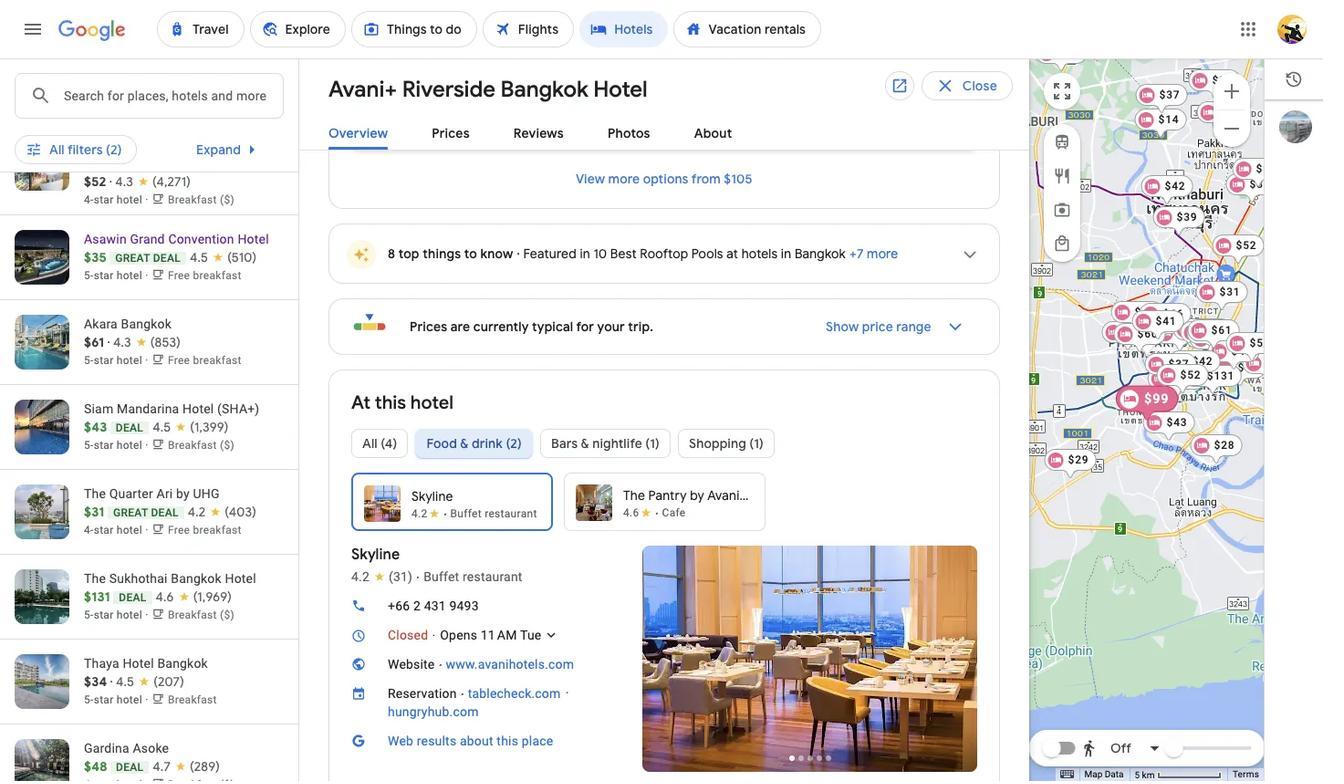 Task type: locate. For each thing, give the bounding box(es) containing it.
(2) inside the 'food & drink (2)' button
[[506, 436, 522, 452]]

0 horizontal spatial more
[[609, 171, 640, 187]]

5- down thaya
[[84, 694, 94, 707]]

1 horizontal spatial $31
[[1178, 327, 1199, 340]]

0 horizontal spatial $48
[[84, 759, 107, 775]]

4-star hotel · down quarter
[[84, 524, 152, 537]]

great down quarter
[[113, 507, 148, 520]]

0 vertical spatial avani+
[[395, 43, 435, 58]]

hotel · down '3.9'
[[117, 100, 149, 112]]

hotel · down mandarina
[[117, 439, 149, 452]]

3 breakfast from the top
[[193, 354, 242, 367]]

$32 link
[[1189, 69, 1241, 100], [1103, 321, 1154, 352]]

4- inside popup button
[[175, 79, 189, 96]]

$131 inside the sukhothai bangkok hotel $131 deal
[[84, 589, 110, 605]]

hotel · for $31
[[117, 524, 149, 537]]

spa button
[[596, 73, 660, 102]]

0 vertical spatial avani+ riverside bangkok hotel
[[395, 43, 583, 58]]

by right pantry on the bottom of page
[[690, 488, 705, 504]]

the inside the quarter ari by uhg $31 great deal
[[84, 487, 106, 501]]

gardina
[[84, 741, 129, 756]]

$49
[[1232, 345, 1253, 358]]

(1) inside button
[[750, 436, 764, 452]]

2 $34 from the top
[[84, 674, 107, 690]]

(853)
[[150, 334, 181, 351]]

0 vertical spatial $38
[[1250, 178, 1271, 191]]

avani+ up 4+
[[395, 43, 435, 58]]

·
[[152, 62, 156, 77], [110, 79, 113, 96], [110, 173, 112, 190], [517, 246, 520, 262], [108, 334, 110, 351], [110, 674, 113, 690]]

clear image
[[309, 26, 331, 48]]

$99 link
[[1117, 386, 1179, 423]]

+66
[[388, 599, 410, 614]]

bangkok inside "tab"
[[808, 488, 859, 504]]

all inside button
[[362, 436, 378, 452]]

$35 link
[[1233, 158, 1285, 189]]

tab list containing overview
[[299, 110, 1030, 151]]

$42 for topmost $42 'link'
[[1166, 180, 1186, 193]]

4.5 for (1,399)
[[153, 419, 171, 436]]

1 horizontal spatial 4.6
[[624, 507, 640, 519]]

skyline inside tab
[[412, 488, 453, 505]]

$178
[[1172, 373, 1200, 385]]

0 vertical spatial prices
[[432, 125, 470, 142]]

buffet restaurant for 4.2 out of 5 stars from 31 reviews image
[[424, 570, 523, 584]]

all filters (2)
[[49, 79, 122, 96], [49, 142, 122, 158]]

$107
[[827, 50, 861, 68]]

+7
[[850, 246, 864, 262]]

deal inside asawin grand convention hotel $35 great deal
[[153, 252, 181, 265]]

hotel · down 4.3 out of 5 stars from 4,271 reviews image
[[117, 194, 149, 206]]

hotel ·
[[117, 100, 149, 112], [117, 194, 149, 206], [117, 269, 149, 282], [117, 354, 149, 367], [117, 439, 149, 452], [117, 524, 149, 537], [117, 609, 149, 622], [117, 694, 149, 707]]

& right food
[[460, 436, 469, 452]]

4.2 left '(31)'
[[352, 570, 370, 584]]

buffet restaurant right 4.2 out of 5 stars from 31 reviews icon
[[451, 507, 537, 520]]

1 vertical spatial all filters (2) button
[[15, 128, 137, 172]]

sponsored inside bangkok interplace sponsored · expedia.com $34 ·
[[84, 62, 148, 77]]

by inside "tab"
[[690, 488, 705, 504]]

filters up $52 ·
[[67, 142, 103, 158]]

2 guests down 4+
[[395, 125, 439, 138]]

4.6 for 4.6 out of 5 stars from 1,969 reviews image
[[156, 589, 174, 605]]

tablecheck.com
[[468, 687, 561, 701]]

6 hotel · from the top
[[117, 524, 149, 537]]

off button
[[1078, 727, 1167, 771]]

1 vertical spatial $61 link
[[1188, 320, 1240, 351]]

featured
[[524, 246, 577, 262]]

great inside asawin grand convention hotel $35 great deal
[[115, 252, 150, 265]]

terms
[[1233, 770, 1260, 780]]

riverside inside "tab"
[[751, 488, 805, 504]]

2 all filters (2) from the top
[[49, 142, 122, 158]]

1 horizontal spatial 4.2
[[352, 570, 370, 584]]

5-star hotel · down siam
[[84, 439, 152, 452]]

0 vertical spatial 4.3
[[115, 173, 133, 190]]

the up 4.6 out of 5 stars from 13 reviews icon
[[624, 488, 646, 504]]

4.6 left cafe
[[624, 507, 640, 519]]

1 vertical spatial 4-star hotel ·
[[84, 524, 152, 537]]

hotel up 4.5 out of 5 stars from 1,399 reviews image
[[183, 402, 214, 416]]

4 5-star hotel · from the top
[[84, 439, 152, 452]]

3 hotel · from the top
[[117, 269, 149, 282]]

$39 link
[[1154, 206, 1206, 237], [1112, 301, 1164, 332]]

1 in from the left
[[580, 246, 591, 262]]

1 all filters (2) from the top
[[49, 79, 122, 96]]

buffet restaurant up 9493
[[424, 570, 523, 584]]

0 vertical spatial $32 link
[[1189, 69, 1241, 100]]

more right "+7"
[[867, 246, 899, 262]]

· inside thaya hotel bangkok $34 ·
[[110, 674, 113, 690]]

prices for prices
[[432, 125, 470, 142]]

5-
[[208, 79, 221, 96], [84, 100, 94, 112], [84, 269, 94, 282], [84, 354, 94, 367], [84, 439, 94, 452], [84, 609, 94, 622], [84, 694, 94, 707]]

pantry
[[649, 488, 687, 504]]

1 vertical spatial $37 link
[[1145, 353, 1197, 384]]

1 vertical spatial buffet restaurant
[[424, 570, 523, 584]]

star down $52 ·
[[94, 194, 114, 206]]

1 vertical spatial breakfast ($)
[[168, 439, 235, 452]]

($) for (1,399)
[[220, 439, 235, 452]]

5-star hotel · for $131
[[84, 609, 152, 622]]

bangkok inside heading
[[501, 76, 589, 103]]

all filters (2) up novotel
[[49, 79, 122, 96]]

3 breakfast ($) from the top
[[168, 609, 235, 622]]

$131 down sukhothai
[[84, 589, 110, 605]]

drink
[[472, 436, 503, 452]]

$53
[[1250, 337, 1271, 350]]

1 vertical spatial great
[[113, 507, 148, 520]]

0 vertical spatial 4.6
[[624, 507, 640, 519]]

skyline for 4.2 out of 5 stars from 31 reviews image
[[352, 546, 400, 564]]

1 vertical spatial (2)
[[106, 142, 122, 158]]

(207)
[[154, 674, 184, 690]]

1 horizontal spatial $48
[[1214, 332, 1235, 345]]

deal down the grand
[[153, 252, 181, 265]]

4.6 inside 4.6 out of 5 stars from 1,969 reviews image
[[156, 589, 174, 605]]

all filters (2) up $52 ·
[[49, 142, 122, 158]]

4- left or
[[175, 79, 189, 96]]

4.2 inside icon
[[412, 507, 428, 520]]

$61
[[1221, 106, 1242, 119], [1212, 324, 1233, 337], [84, 334, 104, 351]]

1 horizontal spatial in
[[781, 246, 792, 262]]

hotel down official
[[594, 76, 648, 103]]

1 (1) from the left
[[646, 436, 660, 452]]

4.3 down akara
[[113, 334, 131, 351]]

4-star hotel ·
[[84, 194, 152, 206], [84, 524, 152, 537]]

hotel inside asawin grand convention hotel $35 great deal
[[238, 232, 269, 247]]

restaurant for 4.2 out of 5 stars from 31 reviews image
[[463, 570, 523, 584]]

star down asawin at the left top of page
[[94, 269, 114, 282]]

free down (853)
[[168, 354, 190, 367]]

4.7
[[153, 759, 171, 775]]

hotel inside the sukhothai bangkok hotel $131 deal
[[225, 572, 256, 586]]

$42 for $42 'link' to the bottom
[[1193, 355, 1214, 368]]

1 vertical spatial this
[[497, 734, 519, 749]]

1 horizontal spatial $42
[[1193, 355, 1214, 368]]

hotel · down '4.3 out of 5 stars from 853 reviews' image
[[117, 354, 149, 367]]

1 horizontal spatial this
[[497, 734, 519, 749]]

food & drink (2)
[[427, 436, 522, 452]]

& right bars
[[581, 436, 590, 452]]

hotel inside avani+ riverside bangkok hotel heading
[[594, 76, 648, 103]]

riverside
[[439, 43, 493, 58], [402, 76, 496, 103], [751, 488, 805, 504]]

reviews
[[514, 125, 564, 142]]

1 vertical spatial $37
[[1169, 358, 1190, 371]]

$48 inside gardina asoke $48 deal
[[84, 759, 107, 775]]

2 breakfast ($) from the top
[[168, 439, 235, 452]]

siam mandarina hotel (sha+) $43 deal
[[84, 402, 260, 436]]

recently viewed element
[[1265, 59, 1324, 100]]

star down akara bangkok $61 ·
[[94, 354, 114, 367]]

breakfast ($) for (1,969)
[[168, 609, 235, 622]]

bangkok inside akara bangkok $61 ·
[[121, 317, 172, 331]]

breakfast down 4- or 5-star
[[193, 100, 242, 112]]

0 horizontal spatial $31
[[84, 504, 105, 520]]

opening hours element
[[352, 626, 621, 646]]

1 vertical spatial avani+
[[329, 76, 397, 103]]

1 4-star hotel · from the top
[[84, 194, 152, 206]]

4- down $52 ·
[[84, 194, 94, 206]]

$41
[[1156, 315, 1177, 328]]

0 horizontal spatial skyline
[[352, 546, 400, 564]]

$99
[[1145, 391, 1170, 407]]

$19
[[1159, 317, 1180, 330]]

$131 down $49
[[1208, 370, 1236, 383]]

the left quarter
[[84, 487, 106, 501]]

star for $34
[[94, 694, 114, 707]]

2 vertical spatial ($)
[[220, 609, 235, 622]]

$52 link
[[1213, 235, 1265, 266], [1187, 322, 1239, 353], [1157, 364, 1209, 395]]

7 hotel · from the top
[[117, 609, 149, 622]]

0 vertical spatial this
[[375, 392, 406, 415]]

$29 link
[[1045, 449, 1097, 480]]

0 vertical spatial 2 guests
[[395, 64, 439, 77]]

$43 link
[[1144, 412, 1196, 443]]

free down asawin grand convention hotel $35 great deal
[[168, 269, 190, 282]]

5- up thaya
[[84, 609, 94, 622]]

1 vertical spatial 4.5
[[153, 419, 171, 436]]

more right view
[[609, 171, 640, 187]]

0 vertical spatial $42 link
[[1142, 175, 1194, 206]]

1 vertical spatial sponsored
[[84, 156, 148, 171]]

0 vertical spatial $37
[[1160, 89, 1181, 101]]

1 vertical spatial all filters (2)
[[49, 142, 122, 158]]

5- for $35
[[84, 269, 94, 282]]

5-star hotel · down sukhothai
[[84, 609, 152, 622]]

2 & from the left
[[581, 436, 590, 452]]

$42 link down '$135' link
[[1169, 351, 1221, 382]]

4.3
[[115, 173, 133, 190], [113, 334, 131, 351]]

(2) up $52 ·
[[106, 142, 122, 158]]

breakfast down (207)
[[168, 694, 217, 707]]

0 vertical spatial all filters (2) button
[[15, 73, 137, 102]]

0 horizontal spatial $32 link
[[1103, 321, 1154, 352]]

0 vertical spatial (2)
[[106, 79, 122, 96]]

5-star hotel · down 4.5 out of 5 stars from 207 reviews image
[[84, 694, 152, 707]]

by
[[176, 487, 190, 501], [690, 488, 705, 504]]

phone number element
[[352, 597, 621, 616]]

(1) right nightlife
[[646, 436, 660, 452]]

0 vertical spatial $35
[[1257, 163, 1278, 175]]

5- right or
[[208, 79, 221, 96]]

$61 down akara
[[84, 334, 104, 351]]

0 vertical spatial great
[[115, 252, 150, 265]]

1 horizontal spatial more
[[867, 246, 899, 262]]

4.6 inside 4.6 out of 5 stars from 13 reviews icon
[[624, 507, 640, 519]]

sponsored
[[84, 62, 148, 77], [84, 156, 148, 171]]

the pantry by avani+ riverside bangkok tab
[[564, 473, 859, 531]]

4.5 out of 5 stars from 207 reviews image
[[116, 673, 184, 691]]

map data button
[[1085, 769, 1124, 782]]

5- up novotel
[[84, 100, 94, 112]]

1 horizontal spatial $32 link
[[1189, 69, 1241, 100]]

nightlife
[[593, 436, 643, 452]]

3 ($) from the top
[[220, 609, 235, 622]]

by right ari
[[176, 487, 190, 501]]

$32 for leftmost $32 link
[[1126, 326, 1147, 339]]

restaurant up phone number element
[[463, 570, 523, 584]]

& inside button
[[581, 436, 590, 452]]

free for convention
[[168, 269, 190, 282]]

filters inside form
[[67, 79, 103, 96]]

this right "at"
[[375, 392, 406, 415]]

2 horizontal spatial 4.2
[[412, 507, 428, 520]]

5- for $43
[[84, 439, 94, 452]]

tab list
[[299, 110, 1030, 151], [330, 473, 1000, 547]]

2 vertical spatial $31
[[84, 504, 105, 520]]

breakfast
[[168, 194, 217, 206], [168, 439, 217, 452], [168, 609, 217, 622], [168, 694, 217, 707]]

hungryhub.com link
[[388, 703, 479, 721]]

the for the pantry by avani+ riverside bangkok
[[624, 488, 646, 504]]

(2)
[[106, 79, 122, 96], [106, 142, 122, 158], [506, 436, 522, 452]]

0 vertical spatial $32
[[1213, 74, 1234, 87]]

hotel · down the grand
[[117, 269, 149, 282]]

establishment photo 0 menu item
[[643, 546, 978, 777]]

map data
[[1085, 770, 1124, 780]]

· left '3.9'
[[110, 79, 113, 96]]

3 5-star hotel · from the top
[[84, 354, 152, 367]]

5-star hotel ·
[[84, 100, 152, 112], [84, 269, 152, 282], [84, 354, 152, 367], [84, 439, 152, 452], [84, 609, 152, 622], [84, 694, 152, 707]]

1 vertical spatial tab list
[[330, 473, 1000, 547]]

all filters (2) button
[[15, 73, 137, 102], [15, 128, 137, 172]]

the left sukhothai
[[84, 572, 106, 586]]

at
[[727, 246, 739, 262]]

buffet for 4.2 out of 5 stars from 31 reviews icon
[[451, 507, 482, 520]]

1 vertical spatial buffet
[[424, 570, 460, 584]]

1 sponsored from the top
[[84, 62, 148, 77]]

1 horizontal spatial $39
[[1177, 211, 1198, 224]]

$38
[[1250, 178, 1271, 191], [1205, 326, 1226, 339]]

star right or
[[221, 79, 245, 96]]

5 5-star hotel · from the top
[[84, 609, 152, 622]]

km
[[1143, 770, 1155, 780]]

$34 down thaya
[[84, 674, 107, 690]]

the inside the pantry by avani+ riverside bangkok "tab"
[[624, 488, 646, 504]]

0 vertical spatial 4.5
[[190, 249, 208, 266]]

($) up convention
[[220, 194, 235, 206]]

shopping (1) button
[[678, 422, 775, 466]]

web results about this place link
[[388, 734, 554, 749]]

3.9 out of 5 stars from 493 reviews image
[[116, 79, 183, 97]]

restaurant down drink
[[485, 507, 537, 520]]

prices down rating
[[432, 125, 470, 142]]

skyline tab
[[352, 473, 553, 531]]

4.2 for (403)
[[188, 504, 206, 520]]

1 horizontal spatial skyline
[[412, 488, 453, 505]]

bangkok
[[496, 43, 548, 58], [84, 44, 135, 58], [501, 76, 589, 103], [132, 138, 183, 152], [795, 246, 846, 262], [121, 317, 172, 331], [808, 488, 859, 504], [171, 572, 222, 586], [157, 656, 208, 671]]

buffet up 431
[[424, 570, 460, 584]]

2 ($) from the top
[[220, 439, 235, 452]]

0 horizontal spatial $131
[[84, 589, 110, 605]]

1 filters from the top
[[67, 79, 103, 96]]

4.3 out of 5 stars from 4,271 reviews image
[[115, 173, 191, 191]]

0 vertical spatial restaurant
[[485, 507, 537, 520]]

2 vertical spatial $48
[[84, 759, 107, 775]]

star inside the 4- or 5-star popup button
[[221, 79, 245, 96]]

1 & from the left
[[460, 436, 469, 452]]

hotel inside thaya hotel bangkok $34 ·
[[123, 656, 154, 671]]

1 vertical spatial $38
[[1205, 326, 1226, 339]]

5-star hotel · down asawin at the left top of page
[[84, 269, 152, 282]]

free breakfast down (853)
[[168, 354, 242, 367]]

8 hotel · from the top
[[117, 694, 149, 707]]

3 free from the top
[[168, 354, 190, 367]]

1 horizontal spatial options
[[643, 171, 689, 187]]

(1) right the shopping
[[750, 436, 764, 452]]

$61 down zoom in map icon at top
[[1221, 106, 1242, 119]]

1 vertical spatial ($)
[[220, 439, 235, 452]]

0 vertical spatial $131
[[1208, 370, 1236, 383]]

restaurant
[[485, 507, 537, 520], [463, 570, 523, 584]]

bars & nightlife (1)
[[551, 436, 660, 452]]

1 vertical spatial 4-
[[84, 194, 94, 206]]

2 free breakfast from the top
[[168, 269, 242, 282]]

2 5-star hotel · from the top
[[84, 269, 152, 282]]

0 horizontal spatial 4.6
[[156, 589, 174, 605]]

2 free from the top
[[168, 269, 190, 282]]

2 vertical spatial 4.5
[[116, 674, 134, 690]]

hotel · down 4.5 out of 5 stars from 207 reviews image
[[117, 694, 149, 707]]

1 vertical spatial filters
[[67, 142, 103, 158]]

1 vertical spatial $42
[[1193, 355, 1214, 368]]

breakfast down (4,271)
[[168, 194, 217, 206]]

3 free breakfast from the top
[[168, 354, 242, 367]]

2 vertical spatial 4-
[[84, 524, 94, 537]]

2 horizontal spatial $31
[[1220, 286, 1241, 299]]

list
[[330, 422, 1000, 477]]

the inside the sukhothai bangkok hotel $131 deal
[[84, 572, 106, 586]]

view larger map image
[[1052, 80, 1074, 102]]

4.5 down convention
[[190, 249, 208, 266]]

hotel · for $61
[[117, 354, 149, 367]]

avani+ inside avani+ riverside bangkok hotel heading
[[329, 76, 397, 103]]

5- down siam
[[84, 439, 94, 452]]

website
[[388, 657, 435, 672]]

$48 link
[[1190, 328, 1242, 359], [1215, 357, 1267, 388]]

2
[[801, 29, 808, 44], [395, 64, 402, 77], [395, 125, 402, 138], [414, 599, 421, 614]]

0 vertical spatial $39
[[1177, 211, 1198, 224]]

5-star hotel · for $34
[[84, 694, 152, 707]]

0 vertical spatial buffet
[[451, 507, 482, 520]]

0 horizontal spatial 4.5
[[116, 674, 134, 690]]

off
[[1111, 740, 1132, 757]]

4.2 up '(31)'
[[412, 507, 428, 520]]

buffet inside skyline tab
[[451, 507, 482, 520]]

gardina asoke $48 deal
[[84, 741, 169, 775]]

hotel · for $131
[[117, 609, 149, 622]]

road
[[223, 138, 253, 152]]

0 vertical spatial buffet restaurant
[[451, 507, 537, 520]]

more inside the view more options from $105 button
[[609, 171, 640, 187]]

avani+ riverside bangkok hotel
[[395, 43, 583, 58], [329, 76, 648, 103]]

4 free from the top
[[168, 524, 190, 537]]

& inside button
[[460, 436, 469, 452]]

$37 for the top $37 "link"
[[1160, 89, 1181, 101]]

(1,969)
[[193, 589, 232, 605]]

0 vertical spatial breakfast ($)
[[168, 194, 235, 206]]

Check-in text field
[[409, 16, 517, 58]]

star for $31
[[94, 524, 114, 537]]

0 vertical spatial all filters (2)
[[49, 79, 122, 96]]

4.5 down mandarina
[[153, 419, 171, 436]]

buffet restaurant inside skyline tab
[[451, 507, 537, 520]]

$24
[[1060, 47, 1081, 59]]

prices left are
[[410, 319, 448, 335]]

$43 down "$121"
[[1167, 416, 1188, 429]]

bars
[[551, 436, 578, 452]]

food
[[427, 436, 457, 452]]

4.2 down uhg
[[188, 504, 206, 520]]

all (4) button
[[352, 422, 409, 466]]

opens
[[440, 628, 478, 643]]

free breakfast for by
[[168, 524, 242, 537]]

this left the place
[[497, 734, 519, 749]]

breakfast up (sha+)
[[193, 354, 242, 367]]

8 top things to know · featured in 10 best rooftop pools at hotels in bangkok +7 more
[[388, 246, 899, 262]]

thaya
[[84, 656, 119, 671]]

4.7 out of 5 stars from 289 reviews image
[[153, 758, 220, 776]]

2 4-star hotel · from the top
[[84, 524, 152, 537]]

0 vertical spatial ($)
[[220, 194, 235, 206]]

$60
[[1138, 328, 1159, 341]]

2 sponsored from the top
[[84, 156, 148, 171]]

2 guests from the top
[[405, 125, 439, 138]]

6 5-star hotel · from the top
[[84, 694, 152, 707]]

1 vertical spatial $131
[[84, 589, 110, 605]]

the grand palace image
[[1137, 330, 1158, 359]]

4 hotel · from the top
[[117, 354, 149, 367]]

hotel · for $43
[[117, 439, 149, 452]]

1 vertical spatial $32 link
[[1103, 321, 1154, 352]]

hotel inside siam mandarina hotel (sha+) $43 deal
[[183, 402, 214, 416]]

(1,399)
[[190, 419, 229, 436]]

1 $34 from the top
[[84, 79, 107, 96]]

0 horizontal spatial $35
[[84, 249, 107, 266]]

overview tab
[[329, 118, 388, 150]]

5 hotel · from the top
[[117, 439, 149, 452]]

1 horizontal spatial $131
[[1208, 370, 1236, 383]]

skyline
[[412, 488, 453, 505], [352, 546, 400, 564]]

10
[[594, 246, 607, 262]]

deal down ari
[[151, 507, 179, 520]]

rooftop
[[640, 246, 689, 262]]

star up thaya
[[94, 609, 114, 622]]

0 vertical spatial $31
[[1220, 286, 1241, 299]]

0 horizontal spatial 4.2
[[188, 504, 206, 520]]

4.5 down thaya
[[116, 674, 134, 690]]

free down (493)
[[168, 100, 190, 112]]

0 horizontal spatial $38
[[1205, 326, 1226, 339]]

4 free breakfast from the top
[[168, 524, 242, 537]]

$43
[[1167, 416, 1188, 429], [84, 419, 107, 436]]

· down akara
[[108, 334, 110, 351]]

4 breakfast from the top
[[193, 524, 242, 537]]

deal down sukhothai
[[119, 592, 147, 604]]

(2) left (493)
[[106, 79, 122, 96]]

restaurant inside skyline tab
[[485, 507, 537, 520]]

1 vertical spatial $35
[[84, 249, 107, 266]]

2 2 guests from the top
[[395, 125, 439, 138]]

0 horizontal spatial &
[[460, 436, 469, 452]]

· down thaya
[[110, 674, 113, 690]]

riverside inside heading
[[402, 76, 496, 103]]

4.6 out of 5 stars from 13 reviews image
[[624, 506, 651, 520]]

the
[[84, 487, 106, 501], [624, 488, 646, 504], [84, 572, 106, 586]]

buffet for 4.2 out of 5 stars from 31 reviews image
[[424, 570, 460, 584]]

breakfast for (403)
[[193, 524, 242, 537]]

$31 inside the quarter ari by uhg $31 great deal
[[84, 504, 105, 520]]

4.6 for 4.6 out of 5 stars from 13 reviews icon
[[624, 507, 640, 519]]

show
[[827, 319, 860, 335]]

buffet restaurant for 4.2 out of 5 stars from 31 reviews icon
[[451, 507, 537, 520]]

2 vertical spatial riverside
[[751, 488, 805, 504]]

avani+ down shopping (1)
[[708, 488, 747, 504]]

1 vertical spatial options
[[643, 171, 689, 187]]

4.3 down novotel
[[115, 173, 133, 190]]

1 vertical spatial restaurant
[[463, 570, 523, 584]]

0 vertical spatial sponsored
[[84, 62, 148, 77]]

breakfast ($) for (1,399)
[[168, 439, 235, 452]]

1 vertical spatial $38 link
[[1181, 321, 1233, 352]]

1 vertical spatial prices
[[410, 319, 448, 335]]

4- for free breakfast
[[84, 524, 94, 537]]

prices for prices are currently typical for your trip.
[[410, 319, 448, 335]]

2 button
[[760, 15, 844, 58]]

mandarina
[[117, 402, 179, 416]]

(31)
[[389, 570, 413, 584]]

avani+
[[395, 43, 435, 58], [329, 76, 397, 103], [708, 488, 747, 504]]

ari
[[157, 487, 173, 501]]

sponsored down novotel
[[84, 156, 148, 171]]

all filters (2) button up $52 ·
[[15, 128, 137, 172]]

1 5-star hotel · from the top
[[84, 100, 152, 112]]

breakfast down 4.6 out of 5 stars from 1,969 reviews image
[[168, 609, 217, 622]]

$135
[[1198, 323, 1226, 336]]

2 breakfast from the top
[[193, 269, 242, 282]]

0 vertical spatial $34
[[84, 79, 107, 96]]

map
[[1085, 770, 1103, 780]]

1 vertical spatial $48
[[1239, 362, 1259, 374]]

more
[[609, 171, 640, 187], [867, 246, 899, 262]]

$52
[[84, 173, 106, 190], [1237, 239, 1258, 252], [1211, 327, 1232, 340], [1181, 369, 1202, 382]]

deal down asoke
[[116, 761, 144, 774]]

$43 inside siam mandarina hotel (sha+) $43 deal
[[84, 419, 107, 436]]

1 vertical spatial 4.6
[[156, 589, 174, 605]]

1 horizontal spatial $43
[[1167, 416, 1188, 429]]

2 (1) from the left
[[750, 436, 764, 452]]

trip.
[[628, 319, 654, 335]]

$37 link up $99
[[1145, 353, 1197, 384]]

$42 up $178
[[1193, 355, 1214, 368]]



Task type: describe. For each thing, give the bounding box(es) containing it.
· right know at the left of the page
[[517, 246, 520, 262]]

4-star hotel · for breakfast ($)
[[84, 194, 152, 206]]

free for ari
[[168, 524, 190, 537]]

0 vertical spatial $48
[[1214, 332, 1235, 345]]

· up 3.9 out of 5 stars from 493 reviews image in the left of the page
[[152, 62, 156, 77]]

1 vertical spatial $52 link
[[1187, 322, 1239, 353]]

list containing all (4)
[[330, 422, 1000, 477]]

from
[[692, 171, 721, 187]]

4.3 for (853)
[[113, 334, 131, 351]]

food & drink (2) button
[[416, 422, 533, 466]]

$121
[[1143, 394, 1171, 407]]

deal inside the quarter ari by uhg $31 great deal
[[151, 507, 179, 520]]

5
[[1135, 770, 1140, 780]]

5-star hotel · for $61
[[84, 354, 152, 367]]

asawin
[[84, 232, 127, 247]]

0 vertical spatial riverside
[[439, 43, 493, 58]]

4- for breakfast ($)
[[84, 194, 94, 206]]

hotels
[[742, 246, 778, 262]]

4.5 out of 5 stars from 1,399 reviews image
[[153, 418, 229, 436]]

$35 inside asawin grand convention hotel $35 great deal
[[84, 249, 107, 266]]

3.9
[[116, 79, 133, 96]]

main menu image
[[22, 18, 44, 40]]

prices are currently typical for your trip.
[[410, 319, 654, 335]]

$61 up $49 link
[[1212, 324, 1233, 337]]

(1) inside button
[[646, 436, 660, 452]]

all up pool popup button
[[352, 4, 369, 22]]

range
[[897, 319, 932, 335]]

deal inside siam mandarina hotel (sha+) $43 deal
[[116, 422, 143, 435]]

breakfast for (853)
[[193, 354, 242, 367]]

convention
[[168, 232, 234, 247]]

2 inside popup button
[[801, 29, 808, 44]]

avani+ riverside bangkok hotel inside heading
[[329, 76, 648, 103]]

1 free from the top
[[168, 100, 190, 112]]

(2) inside filters form
[[106, 79, 122, 96]]

2 breakfast from the top
[[168, 439, 217, 452]]

skyline for 4.2 out of 5 stars from 31 reviews icon
[[412, 488, 453, 505]]

1 breakfast from the top
[[168, 194, 217, 206]]

for
[[577, 319, 594, 335]]

hotel · for $35
[[117, 269, 149, 282]]

5-star hotel · for $43
[[84, 439, 152, 452]]

photos
[[608, 125, 651, 142]]

recently viewed image
[[1286, 70, 1304, 89]]

view
[[576, 171, 606, 187]]

$28 link
[[1191, 435, 1243, 466]]

show price range
[[827, 319, 932, 335]]

2 all filters (2) button from the top
[[15, 128, 137, 172]]

tab list containing the pantry by avani+ riverside bangkok
[[330, 473, 1000, 547]]

star for $35
[[94, 269, 114, 282]]

deal inside gardina asoke $48 deal
[[116, 761, 144, 774]]

$49 link
[[1208, 341, 1260, 372]]

avani+ riverside bangkok hotel heading
[[314, 73, 648, 104]]

4+ rating button
[[379, 73, 475, 102]]

$135 link
[[1174, 319, 1233, 350]]

www.avanihotels.com
[[446, 657, 574, 672]]

(4)
[[381, 436, 398, 452]]

terms link
[[1233, 770, 1260, 780]]

tablecheck.com link
[[457, 685, 561, 703]]

results
[[417, 734, 457, 749]]

visit
[[890, 51, 916, 68]]

$52 down $88 link
[[1181, 369, 1202, 382]]

deal inside the sukhothai bangkok hotel $131 deal
[[119, 592, 147, 604]]

your
[[598, 319, 625, 335]]

novotel
[[84, 138, 129, 152]]

tablecheck.com hungryhub.com
[[388, 687, 561, 719]]

$35 inside "map" region
[[1257, 163, 1278, 175]]

1 horizontal spatial $38
[[1250, 178, 1271, 191]]

bangkok inside bangkok interplace sponsored · expedia.com $34 ·
[[84, 44, 135, 58]]

1 ($) from the top
[[220, 194, 235, 206]]

all inside filters form
[[49, 79, 65, 96]]

4.6 out of 5 stars from 1,969 reviews image
[[156, 588, 232, 606]]

$61 inside akara bangkok $61 ·
[[84, 334, 104, 351]]

431
[[424, 599, 446, 614]]

5- for $131
[[84, 609, 94, 622]]

0 horizontal spatial $39
[[1135, 306, 1156, 319]]

spa
[[627, 79, 649, 96]]

bars & nightlife (1) button
[[540, 422, 671, 466]]

5- for $61
[[84, 354, 94, 367]]

4.2 out of 5 stars from 403 reviews image
[[188, 503, 257, 521]]

4.3 for (4,271)
[[115, 173, 133, 190]]

0 horizontal spatial options
[[372, 4, 424, 22]]

silom
[[186, 138, 220, 152]]

view more options from $105 button
[[554, 164, 775, 194]]

bangkok inside the sukhothai bangkok hotel $131 deal
[[171, 572, 222, 586]]

0 vertical spatial $52 link
[[1213, 235, 1265, 266]]

4.5 for (207)
[[116, 674, 134, 690]]

akara bangkok $61 ·
[[84, 317, 172, 351]]

hotel up $50
[[551, 43, 583, 58]]

open in new tab image
[[891, 77, 909, 95]]

$32 for $32 link to the top
[[1213, 74, 1234, 87]]

akara
[[84, 317, 118, 331]]

pool button
[[284, 73, 372, 102]]

overview
[[329, 125, 388, 142]]

avani+ inside the pantry by avani+ riverside bangkok "tab"
[[708, 488, 747, 504]]

rating
[[429, 79, 465, 96]]

free for $61
[[168, 354, 190, 367]]

the for the sukhothai bangkok hotel $131 deal
[[84, 572, 106, 586]]

$34 inside thaya hotel bangkok $34 ·
[[84, 674, 107, 690]]

restaurant for 4.2 out of 5 stars from 31 reviews icon
[[485, 507, 537, 520]]

(sha+)
[[217, 402, 260, 416]]

$52 down novotel
[[84, 173, 106, 190]]

$105
[[724, 171, 753, 187]]

(4,271)
[[152, 173, 191, 190]]

3 breakfast from the top
[[168, 609, 217, 622]]

guests inside the 2 guests "link"
[[405, 125, 439, 138]]

4+ rating
[[410, 79, 465, 96]]

4+
[[410, 79, 425, 96]]

cross vibe bangkok sukhumvit, $38 image
[[1265, 391, 1317, 422]]

1 all filters (2) button from the top
[[15, 73, 137, 102]]

0 vertical spatial $31 link
[[1197, 281, 1249, 312]]

4.5 for (510)
[[190, 249, 208, 266]]

uhg
[[193, 487, 220, 501]]

$66
[[1164, 308, 1185, 320]]

the quarter ari by uhg $31 great deal
[[84, 487, 220, 520]]

$66 link
[[1140, 303, 1192, 334]]

quarter
[[109, 487, 153, 501]]

4- or 5-star
[[175, 79, 245, 96]]

4.2 out of 5 stars from 31 reviews image
[[412, 507, 440, 521]]

2 filters from the top
[[67, 142, 103, 158]]

hotel · for $34
[[117, 694, 149, 707]]

bangkok inside thaya hotel bangkok $34 ·
[[157, 656, 208, 671]]

or
[[192, 79, 205, 96]]

4.3 out of 5 stars from 853 reviews image
[[113, 333, 181, 352]]

all left novotel
[[49, 142, 65, 158]]

filters form
[[15, 2, 914, 128]]

$121 link
[[1119, 390, 1178, 421]]

1 vertical spatial $42 link
[[1169, 351, 1221, 382]]

all options
[[352, 4, 424, 22]]

$41 link
[[1133, 310, 1185, 341]]

Check-out text field
[[587, 16, 698, 58]]

great inside the quarter ari by uhg $31 great deal
[[113, 507, 148, 520]]

breakfast for (510)
[[193, 269, 242, 282]]

under
[[514, 79, 551, 96]]

$14
[[1159, 113, 1180, 126]]

1 hotel · from the top
[[117, 100, 149, 112]]

the for the quarter ari by uhg $31 great deal
[[84, 487, 106, 501]]

0 vertical spatial $39 link
[[1154, 206, 1206, 237]]

$52 up $49 link
[[1211, 327, 1232, 340]]

2 vertical spatial $52 link
[[1157, 364, 1209, 395]]

0 vertical spatial $38 link
[[1227, 173, 1279, 205]]

1 guests from the top
[[405, 64, 439, 77]]

2 guests inside "link"
[[395, 125, 439, 138]]

2 guests link
[[366, 90, 963, 151]]

5-star hotel · for $35
[[84, 269, 152, 282]]

free breakfast for ·
[[168, 354, 242, 367]]

2 horizontal spatial $48
[[1239, 362, 1259, 374]]

2 inside "link"
[[395, 125, 402, 138]]

$53 link
[[1227, 332, 1279, 363]]

$43 inside 'link'
[[1167, 416, 1188, 429]]

0 horizontal spatial this
[[375, 392, 406, 415]]

place
[[522, 734, 554, 749]]

the pantry by avani+ riverside bangkok
[[624, 488, 859, 504]]

4-star hotel · for free breakfast
[[84, 524, 152, 537]]

star for $131
[[94, 609, 114, 622]]

$131 inside $131 link
[[1208, 370, 1236, 383]]

1 breakfast from the top
[[193, 100, 242, 112]]

0 vertical spatial $61 link
[[1198, 101, 1249, 132]]

sukhothai
[[109, 572, 168, 586]]

4.5 out of 5 stars from 510 reviews image
[[190, 248, 257, 267]]

star for $43
[[94, 439, 114, 452]]

free breakfast for hotel
[[168, 269, 242, 282]]

1 vertical spatial $39 link
[[1112, 301, 1164, 332]]

4 breakfast from the top
[[168, 694, 217, 707]]

top
[[399, 246, 420, 262]]

under $50
[[514, 79, 577, 96]]

at this hotel
[[352, 392, 454, 415]]

(403)
[[225, 504, 257, 520]]

at this hotel element
[[352, 392, 454, 415]]

$37 for $37 "link" to the bottom
[[1169, 358, 1190, 371]]

& for bars
[[581, 436, 590, 452]]

0 vertical spatial $37 link
[[1136, 84, 1188, 115]]

$31 for bottommost $31 link
[[1178, 327, 1199, 340]]

options inside button
[[643, 171, 689, 187]]

2 inside phone number element
[[414, 599, 421, 614]]

Search for places, hotels and more text field
[[63, 74, 283, 118]]

are
[[451, 319, 470, 335]]

the sukhothai bangkok hotel $131 deal
[[84, 572, 256, 605]]

star up novotel
[[94, 100, 114, 112]]

bangkok interplace sponsored · expedia.com $34 ·
[[84, 44, 237, 96]]

zoom out map image
[[1222, 117, 1244, 139]]

food & drink (2) list item
[[416, 422, 533, 466]]

& for food
[[460, 436, 469, 452]]

· down novotel
[[110, 173, 112, 190]]

closed ⋅ opens 11 am tue
[[388, 628, 542, 643]]

1 free breakfast from the top
[[168, 100, 242, 112]]

star for $61
[[94, 354, 114, 367]]

zoom in map image
[[1222, 80, 1244, 102]]

5- inside the 4- or 5-star popup button
[[208, 79, 221, 96]]

by inside the quarter ari by uhg $31 great deal
[[176, 487, 190, 501]]

web
[[388, 734, 414, 749]]

siam
[[84, 402, 114, 416]]

4.2 for (31)
[[352, 570, 370, 584]]

$28
[[1215, 439, 1236, 452]]

www.avanihotels.com link
[[435, 656, 621, 674]]

4.2 out of 5 stars from 31 reviews image
[[352, 568, 413, 586]]

asoke
[[133, 741, 169, 756]]

2 hotel · from the top
[[117, 194, 149, 206]]

1 vertical spatial $31 link
[[1155, 322, 1207, 353]]

all filters (2) inside filters form
[[49, 79, 122, 96]]

map region
[[988, 0, 1324, 782]]

photo 1 image
[[643, 546, 978, 772]]

1 vertical spatial more
[[867, 246, 899, 262]]

2 in from the left
[[781, 246, 792, 262]]

8
[[388, 246, 396, 262]]

$19 link
[[1135, 312, 1187, 343]]

1 breakfast ($) from the top
[[168, 194, 235, 206]]

show price range button
[[812, 312, 978, 341]]

1 2 guests from the top
[[395, 64, 439, 77]]

$34 inside bangkok interplace sponsored · expedia.com $34 ·
[[84, 79, 107, 96]]

keyboard shortcuts image
[[1061, 771, 1074, 779]]

$31 for the topmost $31 link
[[1220, 286, 1241, 299]]

· inside akara bangkok $61 ·
[[108, 334, 110, 351]]

$88
[[1210, 331, 1231, 344]]

($) for (1,969)
[[220, 609, 235, 622]]

currently
[[474, 319, 529, 335]]

$52 down $35 link
[[1237, 239, 1258, 252]]

close
[[963, 78, 998, 94]]

5- for $34
[[84, 694, 94, 707]]



Task type: vqa. For each thing, say whether or not it's contained in the screenshot.
total duration 20 hr 39 min. element
no



